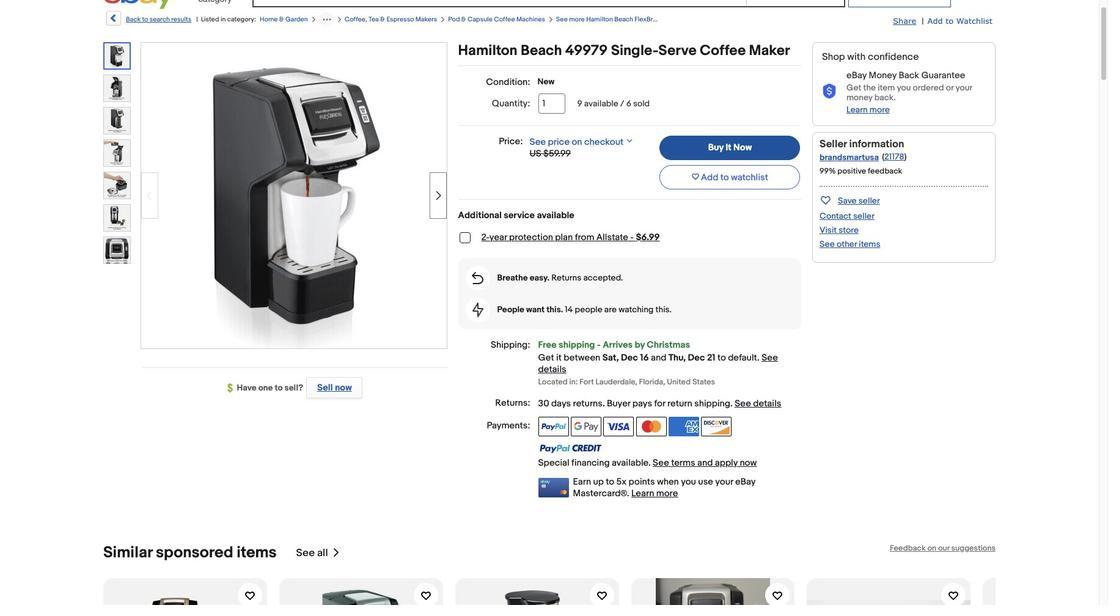 Task type: locate. For each thing, give the bounding box(es) containing it.
free
[[538, 339, 557, 351]]

details inside see details
[[538, 363, 567, 375]]

items left see all
[[237, 543, 277, 562]]

learn
[[847, 105, 868, 115], [632, 488, 654, 499]]

0 vertical spatial learn
[[847, 105, 868, 115]]

and
[[651, 352, 667, 363], [698, 457, 713, 469]]

. left buyer
[[603, 398, 605, 410]]

0 vertical spatial ebay
[[847, 70, 867, 81]]

seller inside button
[[859, 196, 880, 206]]

similar sponsored items
[[103, 543, 277, 562]]

protection
[[509, 232, 553, 243]]

master card image
[[636, 417, 667, 437]]

all
[[317, 547, 328, 559]]

0 vertical spatial get
[[847, 83, 862, 93]]

2 vertical spatial with details__icon image
[[472, 303, 483, 317]]

picture 1 of 7 image
[[105, 43, 130, 68]]

add down buy
[[701, 171, 719, 183]]

0 vertical spatial items
[[859, 239, 881, 249]]

None submit
[[849, 0, 952, 7]]

with details__icon image left the money
[[822, 84, 837, 99]]

49979 right flexbrew
[[663, 15, 682, 23]]

| left listed
[[196, 15, 198, 23]]

1 horizontal spatial details
[[753, 398, 781, 410]]

points
[[629, 476, 655, 488]]

flexbrew
[[635, 15, 662, 23]]

when
[[657, 476, 679, 488]]

ordered
[[913, 83, 944, 93]]

seller right the save
[[859, 196, 880, 206]]

hamilton
[[586, 15, 613, 23], [458, 42, 518, 59]]

- left arrives at the bottom right of page
[[597, 339, 601, 351]]

0 vertical spatial seller
[[859, 196, 880, 206]]

days
[[551, 398, 571, 410]]

feedback on our suggestions link
[[890, 543, 996, 553]]

shipping up the "between"
[[559, 339, 595, 351]]

your inside the ebay money back guarantee get the item you ordered or your money back. learn more
[[956, 83, 972, 93]]

seller for contact
[[853, 211, 875, 221]]

ebay up the the
[[847, 70, 867, 81]]

0 horizontal spatial -
[[597, 339, 601, 351]]

0 horizontal spatial items
[[237, 543, 277, 562]]

1 vertical spatial more
[[870, 105, 890, 115]]

0 vertical spatial add
[[928, 16, 943, 26]]

- left $6.99
[[630, 232, 634, 243]]

1 horizontal spatial you
[[897, 83, 911, 93]]

0 vertical spatial learn more link
[[847, 105, 890, 115]]

0 horizontal spatial &
[[279, 15, 284, 23]]

2 vertical spatial -
[[597, 339, 601, 351]]

1 vertical spatial now
[[740, 457, 757, 469]]

ebay inside earn up to 5x points when you use your ebay mastercard®.
[[735, 476, 756, 488]]

financing
[[572, 457, 610, 469]]

0 horizontal spatial add
[[701, 171, 719, 183]]

1 horizontal spatial shipping
[[695, 398, 731, 410]]

back to search results
[[126, 15, 191, 23]]

pays
[[633, 398, 652, 410]]

florida,
[[639, 377, 665, 387]]

earn
[[573, 476, 591, 488]]

espresso
[[387, 15, 414, 23]]

details up located
[[538, 363, 567, 375]]

1 vertical spatial ebay
[[735, 476, 756, 488]]

0 horizontal spatial available
[[537, 210, 574, 221]]

2-year protection plan from allstate - $6.99
[[481, 232, 660, 243]]

with details__icon image left breathe on the top left
[[472, 272, 484, 284]]

available
[[584, 98, 618, 109], [537, 210, 574, 221]]

shipping up discover image
[[695, 398, 731, 410]]

1 horizontal spatial |
[[922, 16, 924, 26]]

and right 16 at the bottom right of the page
[[651, 352, 667, 363]]

2 horizontal spatial more
[[870, 105, 890, 115]]

49979
[[663, 15, 682, 23], [565, 42, 608, 59]]

brandsmartusa
[[820, 152, 879, 163]]

to inside button
[[721, 171, 729, 183]]

0 horizontal spatial shipping
[[559, 339, 595, 351]]

learn inside the hamilton beach 49979 single-serve coffee maker main content
[[632, 488, 654, 499]]

in:
[[569, 377, 578, 387]]

discover image
[[701, 417, 732, 437]]

more inside the hamilton beach 49979 single-serve coffee maker main content
[[656, 488, 678, 499]]

more right machines
[[569, 15, 585, 23]]

2 horizontal spatial &
[[461, 15, 466, 23]]

it
[[556, 352, 562, 363]]

1 vertical spatial see details link
[[735, 398, 781, 410]]

1 vertical spatial learn more link
[[632, 488, 678, 499]]

details
[[538, 363, 567, 375], [753, 398, 781, 410]]

back left search
[[126, 15, 141, 23]]

1 horizontal spatial .
[[731, 398, 733, 410]]

return
[[668, 398, 692, 410]]

0 vertical spatial beach
[[614, 15, 633, 23]]

learn more link for earn up to 5x points when you use your ebay mastercard®.
[[632, 488, 678, 499]]

one
[[258, 383, 273, 393]]

american express image
[[669, 417, 699, 437]]

& right "tea"
[[380, 15, 385, 23]]

seller inside "contact seller visit store see other items"
[[853, 211, 875, 221]]

0 vertical spatial available
[[584, 98, 618, 109]]

0 horizontal spatial maker
[[706, 15, 724, 23]]

0 vertical spatial now
[[335, 382, 352, 394]]

your right the use
[[715, 476, 733, 488]]

coffee right capsule
[[494, 15, 515, 23]]

see right machines
[[556, 15, 568, 23]]

0 vertical spatial back
[[126, 15, 141, 23]]

see down default
[[735, 398, 751, 410]]

2 vertical spatial more
[[656, 488, 678, 499]]

1 horizontal spatial your
[[956, 83, 972, 93]]

0 vertical spatial and
[[651, 352, 667, 363]]

0 horizontal spatial dec
[[621, 352, 638, 363]]

save seller
[[838, 196, 880, 206]]

0 horizontal spatial now
[[335, 382, 352, 394]]

0 vertical spatial details
[[538, 363, 567, 375]]

ebay mastercard image
[[538, 478, 569, 498]]

49979 left single-
[[565, 42, 608, 59]]

1 vertical spatial -
[[630, 232, 634, 243]]

details down default
[[753, 398, 781, 410]]

| right share button
[[922, 16, 924, 26]]

& right pod
[[461, 15, 466, 23]]

1 horizontal spatial available
[[584, 98, 618, 109]]

buy
[[708, 142, 724, 153]]

0 vertical spatial hamilton
[[586, 15, 613, 23]]

0 horizontal spatial ebay
[[735, 476, 756, 488]]

0 horizontal spatial your
[[715, 476, 733, 488]]

items right other
[[859, 239, 881, 249]]

now inside the hamilton beach 49979 single-serve coffee maker main content
[[740, 457, 757, 469]]

service
[[504, 210, 535, 221]]

items
[[859, 239, 881, 249], [237, 543, 277, 562]]

1 vertical spatial seller
[[853, 211, 875, 221]]

1 horizontal spatial more
[[656, 488, 678, 499]]

2 horizontal spatial -
[[725, 15, 728, 23]]

1 vertical spatial add
[[701, 171, 719, 183]]

. right 21
[[757, 352, 760, 363]]

beach left flexbrew
[[614, 15, 633, 23]]

now right sell
[[335, 382, 352, 394]]

$59.99
[[544, 148, 571, 160]]

us
[[530, 148, 541, 160]]

the
[[863, 83, 876, 93]]

dec left 21
[[688, 352, 705, 363]]

with details__icon image
[[822, 84, 837, 99], [472, 272, 484, 284], [472, 303, 483, 317]]

5x
[[617, 476, 627, 488]]

you inside earn up to 5x points when you use your ebay mastercard®.
[[681, 476, 696, 488]]

learn inside the ebay money back guarantee get the item you ordered or your money back. learn more
[[847, 105, 868, 115]]

& for home
[[279, 15, 284, 23]]

1 horizontal spatial learn
[[847, 105, 868, 115]]

back.
[[875, 92, 896, 103]]

0 horizontal spatial this.
[[547, 304, 563, 315]]

0 vertical spatial your
[[956, 83, 972, 93]]

30 days returns . buyer pays for return shipping . see details
[[538, 398, 781, 410]]

1 vertical spatial get
[[538, 352, 554, 363]]

ebay money back guarantee get the item you ordered or your money back. learn more
[[847, 70, 972, 115]]

1 & from the left
[[279, 15, 284, 23]]

. up discover image
[[731, 398, 733, 410]]

dec left 16 at the bottom right of the page
[[621, 352, 638, 363]]

.
[[757, 352, 760, 363], [603, 398, 605, 410], [731, 398, 733, 410]]

1 vertical spatial with details__icon image
[[472, 272, 484, 284]]

1 this. from the left
[[547, 304, 563, 315]]

see details link up the florida, at the bottom right of page
[[538, 352, 778, 375]]

1 horizontal spatial &
[[380, 15, 385, 23]]

1 vertical spatial you
[[681, 476, 696, 488]]

contact seller link
[[820, 211, 875, 221]]

seller down 'save seller'
[[853, 211, 875, 221]]

0 vertical spatial on
[[572, 136, 582, 148]]

more right points
[[656, 488, 678, 499]]

coffee inside main content
[[700, 42, 746, 59]]

learn more link down special financing available. see terms and apply now at the bottom of the page
[[632, 488, 678, 499]]

have one to sell?
[[237, 383, 303, 393]]

on
[[572, 136, 582, 148], [928, 543, 937, 553]]

tea
[[369, 15, 379, 23]]

0 horizontal spatial hamilton
[[458, 42, 518, 59]]

0 vertical spatial -
[[725, 15, 728, 23]]

0 vertical spatial more
[[569, 15, 585, 23]]

learn down the money
[[847, 105, 868, 115]]

returns:
[[495, 397, 530, 409]]

our
[[938, 543, 950, 553]]

feedback
[[890, 543, 926, 553]]

more down back. in the top of the page
[[870, 105, 890, 115]]

0 horizontal spatial get
[[538, 352, 554, 363]]

by
[[635, 339, 645, 351]]

1 vertical spatial 49979
[[565, 42, 608, 59]]

beach up new
[[521, 42, 562, 59]]

see down visit
[[820, 239, 835, 249]]

0 vertical spatial with details__icon image
[[822, 84, 837, 99]]

watchlist
[[957, 16, 993, 26]]

visa image
[[604, 417, 634, 437]]

states
[[693, 377, 715, 387]]

thu,
[[669, 352, 686, 363]]

google pay image
[[571, 417, 602, 437]]

see inside "contact seller visit store see other items"
[[820, 239, 835, 249]]

0 horizontal spatial you
[[681, 476, 696, 488]]

2 horizontal spatial .
[[757, 352, 760, 363]]

this. left 14
[[547, 304, 563, 315]]

machines
[[517, 15, 545, 23]]

this.
[[547, 304, 563, 315], [656, 304, 672, 315]]

free shipping - arrives by christmas
[[538, 339, 690, 351]]

1 vertical spatial details
[[753, 398, 781, 410]]

you right item
[[897, 83, 911, 93]]

on right price at the top
[[572, 136, 582, 148]]

add right share
[[928, 16, 943, 26]]

hamilton beach 49979 single-serve coffee maker
[[458, 42, 790, 59]]

this. right watching
[[656, 304, 672, 315]]

learn more link down the money
[[847, 105, 890, 115]]

see right default
[[762, 352, 778, 363]]

0 horizontal spatial more
[[569, 15, 585, 23]]

pod & capsule coffee machines
[[448, 15, 545, 23]]

1 horizontal spatial maker
[[749, 42, 790, 59]]

&
[[279, 15, 284, 23], [380, 15, 385, 23], [461, 15, 466, 23]]

0 horizontal spatial beach
[[521, 42, 562, 59]]

you
[[897, 83, 911, 93], [681, 476, 696, 488]]

see details link down default
[[735, 398, 781, 410]]

earn up to 5x points when you use your ebay mastercard®.
[[573, 476, 756, 499]]

hamilton beach 49979 single-serve coffee maker - picture 1 of 7 image
[[141, 43, 447, 348]]

money
[[869, 70, 897, 81]]

store
[[839, 225, 859, 235]]

picture 2 of 7 image
[[104, 75, 130, 101]]

49979 inside the hamilton beach 49979 single-serve coffee maker main content
[[565, 42, 608, 59]]

with details__icon image for breathe easy.
[[472, 272, 484, 284]]

ebay
[[847, 70, 867, 81], [735, 476, 756, 488]]

1 horizontal spatial get
[[847, 83, 862, 93]]

pod & capsule coffee machines link
[[448, 15, 545, 23]]

listed
[[201, 15, 219, 23]]

seller
[[859, 196, 880, 206], [853, 211, 875, 221]]

maker
[[706, 15, 724, 23], [749, 42, 790, 59]]

hamilton down capsule
[[458, 42, 518, 59]]

beach
[[614, 15, 633, 23], [521, 42, 562, 59]]

see all
[[296, 547, 328, 559]]

with details__icon image for ebay money back guarantee
[[822, 84, 837, 99]]

1 horizontal spatial add
[[928, 16, 943, 26]]

1 horizontal spatial items
[[859, 239, 881, 249]]

feedback on our suggestions
[[890, 543, 996, 553]]

available left /
[[584, 98, 618, 109]]

positive
[[838, 166, 866, 176]]

you left the use
[[681, 476, 696, 488]]

now right apply
[[740, 457, 757, 469]]

special financing available. see terms and apply now
[[538, 457, 757, 469]]

and up the use
[[698, 457, 713, 469]]

2 & from the left
[[380, 15, 385, 23]]

1 vertical spatial learn
[[632, 488, 654, 499]]

1 vertical spatial and
[[698, 457, 713, 469]]

1 vertical spatial beach
[[521, 42, 562, 59]]

arrives
[[603, 339, 633, 351]]

back up ordered
[[899, 70, 920, 81]]

plan
[[555, 232, 573, 243]]

1 horizontal spatial back
[[899, 70, 920, 81]]

0 horizontal spatial 49979
[[565, 42, 608, 59]]

get down free
[[538, 352, 554, 363]]

picture 5 of 7 image
[[104, 172, 130, 199]]

available up plan
[[537, 210, 574, 221]]

on left our
[[928, 543, 937, 553]]

1 horizontal spatial dec
[[688, 352, 705, 363]]

hamilton up hamilton beach 49979 single-serve coffee maker
[[586, 15, 613, 23]]

& right home
[[279, 15, 284, 23]]

serve
[[659, 42, 697, 59]]

get left the the
[[847, 83, 862, 93]]

1 horizontal spatial on
[[928, 543, 937, 553]]

1 vertical spatial items
[[237, 543, 277, 562]]

get inside the ebay money back guarantee get the item you ordered or your money back. learn more
[[847, 83, 862, 93]]

1 vertical spatial maker
[[749, 42, 790, 59]]

maker inside main content
[[749, 42, 790, 59]]

1 horizontal spatial now
[[740, 457, 757, 469]]

see
[[556, 15, 568, 23], [530, 136, 546, 148], [820, 239, 835, 249], [762, 352, 778, 363], [735, 398, 751, 410], [653, 457, 669, 469], [296, 547, 315, 559]]

0 horizontal spatial learn
[[632, 488, 654, 499]]

christmas
[[647, 339, 690, 351]]

21178 link
[[885, 152, 905, 162]]

to inside earn up to 5x points when you use your ebay mastercard®.
[[606, 476, 615, 488]]

0 horizontal spatial learn more link
[[632, 488, 678, 499]]

1 vertical spatial your
[[715, 476, 733, 488]]

1 dec from the left
[[621, 352, 638, 363]]

add to watchlist button
[[660, 165, 800, 190]]

with details__icon image left the 'people'
[[472, 303, 483, 317]]

/
[[620, 98, 625, 109]]

- left b...
[[725, 15, 728, 23]]

ebay down apply
[[735, 476, 756, 488]]

coffee,
[[345, 15, 367, 23]]

accepted.
[[583, 273, 623, 283]]

coffee down b...
[[700, 42, 746, 59]]

0 horizontal spatial details
[[538, 363, 567, 375]]

1 horizontal spatial 49979
[[663, 15, 682, 23]]

add
[[928, 16, 943, 26], [701, 171, 719, 183]]

1 vertical spatial hamilton
[[458, 42, 518, 59]]

1 horizontal spatial ebay
[[847, 70, 867, 81]]

3 & from the left
[[461, 15, 466, 23]]

save
[[838, 196, 857, 206]]

learn right the 5x
[[632, 488, 654, 499]]

your right the or
[[956, 83, 972, 93]]

0 vertical spatial maker
[[706, 15, 724, 23]]

1 horizontal spatial and
[[698, 457, 713, 469]]



Task type: vqa. For each thing, say whether or not it's contained in the screenshot.
terms
yes



Task type: describe. For each thing, give the bounding box(es) containing it.
sell
[[317, 382, 333, 394]]

14
[[565, 304, 573, 315]]

year
[[490, 232, 507, 243]]

see other items link
[[820, 239, 881, 249]]

more for learn more
[[656, 488, 678, 499]]

see price on checkout link
[[530, 136, 624, 148]]

picture 3 of 7 image
[[104, 108, 130, 134]]

back to search results link
[[105, 11, 191, 30]]

returns
[[573, 398, 603, 410]]

Quantity: text field
[[538, 94, 565, 114]]

sponsored
[[156, 543, 233, 562]]

paypal credit image
[[538, 444, 602, 454]]

home
[[260, 15, 278, 23]]

get it between sat, dec 16 and thu, dec 21 to default .
[[538, 352, 762, 363]]

for
[[654, 398, 665, 410]]

similar
[[103, 543, 152, 562]]

0 horizontal spatial back
[[126, 15, 141, 23]]

watchlist
[[731, 171, 768, 183]]

learn more
[[632, 488, 678, 499]]

picture 6 of 7 image
[[104, 205, 130, 231]]

people
[[575, 304, 603, 315]]

1 horizontal spatial hamilton
[[586, 15, 613, 23]]

get inside the hamilton beach 49979 single-serve coffee maker main content
[[538, 352, 554, 363]]

sell now
[[317, 382, 352, 394]]

hamilton beach 49979 single-serve coffee maker main content
[[458, 42, 802, 499]]

buy it now
[[708, 142, 752, 153]]

located
[[538, 377, 568, 387]]

people want this. 14 people are watching this.
[[497, 304, 672, 315]]

guarantee
[[922, 70, 966, 81]]

home & garden
[[260, 15, 308, 23]]

with details__icon image for people want this.
[[472, 303, 483, 317]]

| listed in category:
[[196, 15, 256, 23]]

united
[[667, 377, 691, 387]]

capsule
[[468, 15, 493, 23]]

0 vertical spatial shipping
[[559, 339, 595, 351]]

quantity:
[[492, 98, 530, 109]]

sold
[[633, 98, 650, 109]]

See all text field
[[296, 547, 328, 559]]

ebay inside the ebay money back guarantee get the item you ordered or your money back. learn more
[[847, 70, 867, 81]]

& for pod
[[461, 15, 466, 23]]

contact seller visit store see other items
[[820, 211, 881, 249]]

seller
[[820, 138, 847, 150]]

see terms and apply now link
[[653, 457, 757, 469]]

see inside see details
[[762, 352, 778, 363]]

pod
[[448, 15, 460, 23]]

condition:
[[486, 76, 530, 88]]

9
[[577, 98, 582, 109]]

16
[[640, 352, 649, 363]]

your inside earn up to 5x points when you use your ebay mastercard®.
[[715, 476, 733, 488]]

money
[[847, 92, 873, 103]]

it
[[726, 142, 732, 153]]

or
[[946, 83, 954, 93]]

brandsmartusa link
[[820, 152, 879, 163]]

seller for save
[[859, 196, 880, 206]]

up
[[593, 476, 604, 488]]

learn more link for ebay money back guarantee
[[847, 105, 890, 115]]

feedback
[[868, 166, 902, 176]]

from
[[575, 232, 594, 243]]

(
[[882, 152, 885, 162]]

see details
[[538, 352, 778, 375]]

0 horizontal spatial .
[[603, 398, 605, 410]]

0 horizontal spatial and
[[651, 352, 667, 363]]

add to watchlist link
[[928, 15, 993, 27]]

shipping:
[[491, 339, 530, 351]]

picture 7 of 7 image
[[104, 237, 130, 263]]

makers
[[416, 15, 437, 23]]

see more hamilton beach flexbrew 49979 coffee maker - b... link
[[556, 15, 738, 23]]

paypal image
[[538, 417, 569, 437]]

additional
[[458, 210, 502, 221]]

share
[[893, 16, 917, 26]]

price:
[[499, 136, 523, 147]]

buy it now link
[[660, 136, 800, 160]]

add inside button
[[701, 171, 719, 183]]

people
[[497, 304, 525, 315]]

0 vertical spatial see details link
[[538, 352, 778, 375]]

terms
[[671, 457, 695, 469]]

mastercard®.
[[573, 488, 629, 499]]

to inside share | add to watchlist
[[946, 16, 954, 26]]

back inside the ebay money back guarantee get the item you ordered or your money back. learn more
[[899, 70, 920, 81]]

use
[[698, 476, 713, 488]]

are
[[605, 304, 617, 315]]

on inside main content
[[572, 136, 582, 148]]

beach inside the hamilton beach 49979 single-serve coffee maker main content
[[521, 42, 562, 59]]

shop
[[822, 51, 845, 63]]

you inside the ebay money back guarantee get the item you ordered or your money back. learn more
[[897, 83, 911, 93]]

21
[[707, 352, 716, 363]]

0 vertical spatial 49979
[[663, 15, 682, 23]]

hamilton inside the hamilton beach 49979 single-serve coffee maker main content
[[458, 42, 518, 59]]

0 horizontal spatial |
[[196, 15, 198, 23]]

1 vertical spatial on
[[928, 543, 937, 553]]

item
[[878, 83, 895, 93]]

additional service available
[[458, 210, 574, 221]]

2 dec from the left
[[688, 352, 705, 363]]

fort
[[580, 377, 594, 387]]

share | add to watchlist
[[893, 16, 993, 26]]

1 horizontal spatial -
[[630, 232, 634, 243]]

save seller button
[[820, 193, 880, 207]]

breathe
[[497, 273, 528, 283]]

1 horizontal spatial beach
[[614, 15, 633, 23]]

allstate
[[597, 232, 628, 243]]

new
[[538, 76, 555, 87]]

items inside "contact seller visit store see other items"
[[859, 239, 881, 249]]

single-
[[611, 42, 659, 59]]

sell?
[[285, 383, 303, 393]]

available.
[[612, 457, 651, 469]]

seller information brandsmartusa ( 21178 ) 99% positive feedback
[[820, 138, 907, 176]]

more for see more hamilton beach flexbrew 49979 coffee maker - b...
[[569, 15, 585, 23]]

sat,
[[603, 352, 619, 363]]

coffee up serve
[[683, 15, 704, 23]]

now
[[734, 142, 752, 153]]

see left "all"
[[296, 547, 315, 559]]

share button
[[893, 15, 917, 27]]

contact
[[820, 211, 852, 221]]

dollar sign image
[[227, 383, 237, 393]]

lauderdale,
[[596, 377, 637, 387]]

add inside share | add to watchlist
[[928, 16, 943, 26]]

category:
[[227, 15, 256, 23]]

see up when
[[653, 457, 669, 469]]

more inside the ebay money back guarantee get the item you ordered or your money back. learn more
[[870, 105, 890, 115]]

other
[[837, 239, 857, 249]]

picture 4 of 7 image
[[104, 140, 130, 166]]

garden
[[286, 15, 308, 23]]

2 this. from the left
[[656, 304, 672, 315]]

30
[[538, 398, 549, 410]]

see left price at the top
[[530, 136, 546, 148]]



